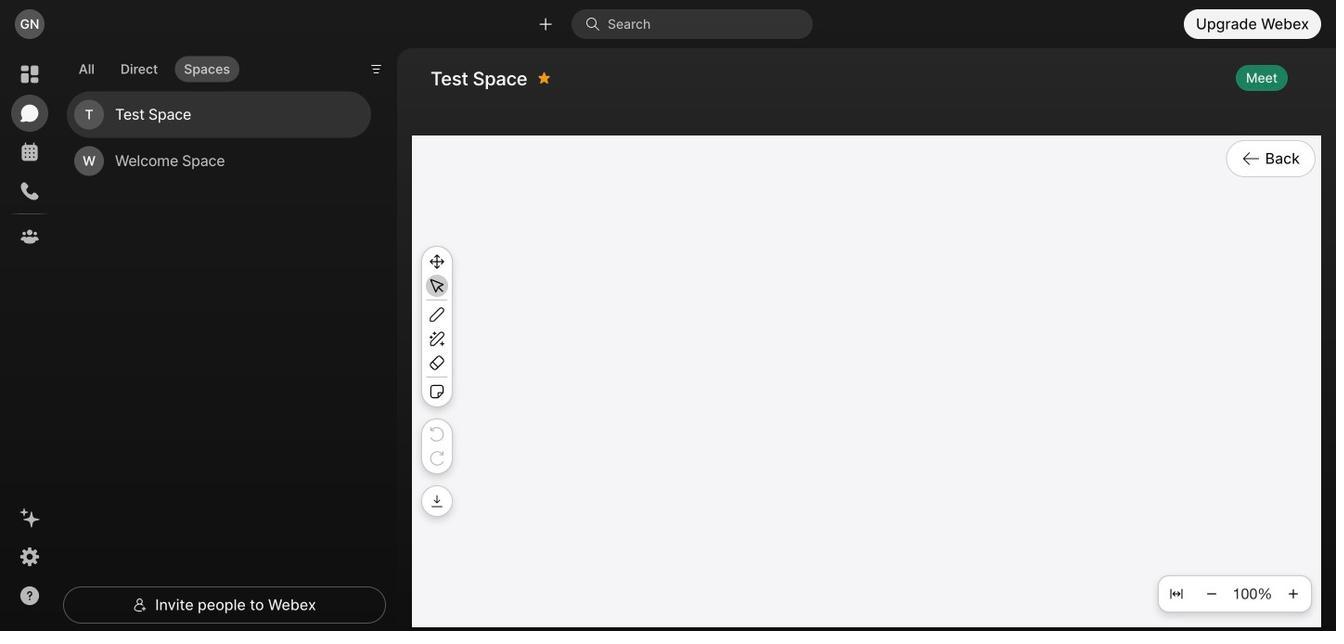 Task type: locate. For each thing, give the bounding box(es) containing it.
navigation
[[0, 48, 59, 631]]

test space list item
[[67, 91, 371, 138]]

welcome space list item
[[67, 138, 371, 184]]

webex tab list
[[11, 56, 48, 255]]

tab list
[[65, 45, 244, 88]]



Task type: vqa. For each thing, say whether or not it's contained in the screenshot.
alert
no



